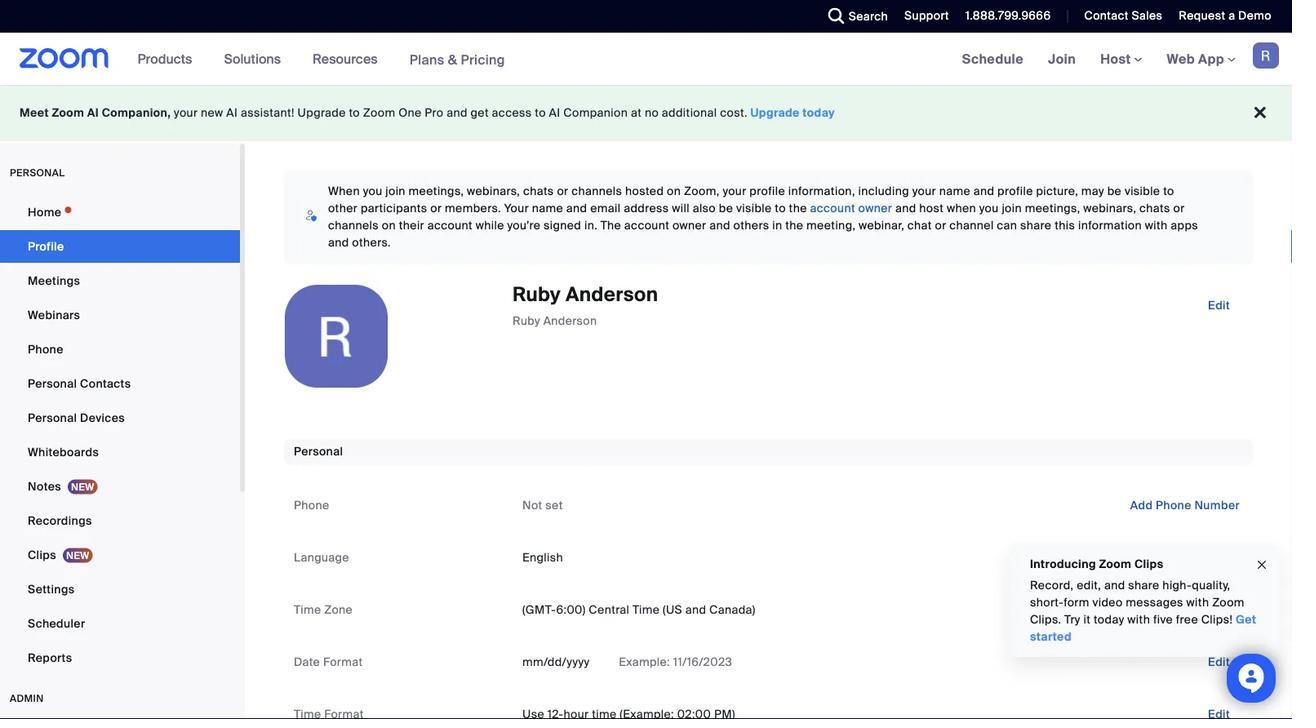 Task type: vqa. For each thing, say whether or not it's contained in the screenshot.
menu item
no



Task type: locate. For each thing, give the bounding box(es) containing it.
3 ai from the left
[[549, 105, 560, 120]]

1 horizontal spatial meetings,
[[1025, 201, 1080, 216]]

1 horizontal spatial your
[[723, 184, 747, 199]]

visible up the "others"
[[736, 201, 772, 216]]

1 horizontal spatial you
[[979, 201, 999, 216]]

on
[[667, 184, 681, 199], [382, 218, 396, 233]]

webinar,
[[859, 218, 905, 233]]

today
[[803, 105, 835, 120], [1094, 612, 1125, 627]]

plans & pricing
[[409, 51, 505, 68]]

or up apps
[[1173, 201, 1185, 216]]

to down resources dropdown button
[[349, 105, 360, 120]]

be right may
[[1107, 184, 1122, 199]]

personal for personal devices
[[28, 410, 77, 425]]

webinars, up information
[[1083, 201, 1137, 216]]

you up 'participants'
[[363, 184, 382, 199]]

0 horizontal spatial today
[[803, 105, 835, 120]]

visible
[[1125, 184, 1160, 199], [736, 201, 772, 216]]

meetings, down picture,
[[1025, 201, 1080, 216]]

1 vertical spatial personal
[[28, 410, 77, 425]]

0 vertical spatial meetings,
[[409, 184, 464, 199]]

0 vertical spatial the
[[789, 201, 807, 216]]

clips up high-
[[1135, 556, 1164, 571]]

host
[[919, 201, 944, 216]]

the inside when you join meetings, webinars, chats or channels hosted on zoom, your profile information, including your name and profile picture, may be visible to other participants or members. your name and email address will also be visible to the
[[789, 201, 807, 216]]

0 horizontal spatial channels
[[328, 218, 379, 233]]

0 horizontal spatial webinars,
[[467, 184, 520, 199]]

you're
[[507, 218, 541, 233]]

1 vertical spatial webinars,
[[1083, 201, 1137, 216]]

personal for personal contacts
[[28, 376, 77, 391]]

time left zone
[[294, 602, 321, 618]]

information
[[1078, 218, 1142, 233]]

request
[[1179, 8, 1226, 23]]

you inside when you join meetings, webinars, chats or channels hosted on zoom, your profile information, including your name and profile picture, may be visible to other participants or members. your name and email address will also be visible to the
[[363, 184, 382, 199]]

0 horizontal spatial owner
[[673, 218, 706, 233]]

notes link
[[0, 470, 240, 503]]

1 horizontal spatial time
[[633, 602, 660, 618]]

cost.
[[720, 105, 748, 120]]

1 vertical spatial edit
[[1208, 602, 1230, 618]]

0 vertical spatial personal
[[28, 376, 77, 391]]

edit user photo image
[[323, 329, 349, 344]]

share right can
[[1020, 218, 1052, 233]]

0 vertical spatial owner
[[858, 201, 892, 216]]

edit
[[1208, 298, 1230, 313], [1208, 602, 1230, 618], [1208, 655, 1230, 670]]

phone inside button
[[1156, 498, 1192, 513]]

home
[[28, 204, 61, 220]]

your up host
[[912, 184, 936, 199]]

join inside when you join meetings, webinars, chats or channels hosted on zoom, your profile information, including your name and profile picture, may be visible to other participants or members. your name and email address will also be visible to the
[[385, 184, 406, 199]]

english
[[522, 550, 563, 565]]

today inside meet zoom ai companion, "footer"
[[803, 105, 835, 120]]

and up in.
[[566, 201, 587, 216]]

owner inside and host when you join meetings, webinars, chats or channels on their account while you're signed in. the account owner and others in the meeting, webinar, chat or channel can share this information with apps and others.
[[673, 218, 706, 233]]

with left apps
[[1145, 218, 1168, 233]]

to up apps
[[1163, 184, 1174, 199]]

1 horizontal spatial share
[[1128, 578, 1160, 593]]

pricing
[[461, 51, 505, 68]]

webinars, inside when you join meetings, webinars, chats or channels hosted on zoom, your profile information, including your name and profile picture, may be visible to other participants or members. your name and email address will also be visible to the
[[467, 184, 520, 199]]

meetings
[[28, 273, 80, 288]]

2 horizontal spatial account
[[810, 201, 855, 216]]

today up information,
[[803, 105, 835, 120]]

1 vertical spatial name
[[532, 201, 563, 216]]

0 vertical spatial webinars,
[[467, 184, 520, 199]]

products button
[[138, 33, 199, 85]]

(gmt-6:00) central time (us and canada)
[[522, 602, 756, 618]]

0 horizontal spatial you
[[363, 184, 382, 199]]

join up 'participants'
[[385, 184, 406, 199]]

or up signed in the top left of the page
[[557, 184, 568, 199]]

share up messages
[[1128, 578, 1160, 593]]

or
[[557, 184, 568, 199], [430, 201, 442, 216], [1173, 201, 1185, 216], [935, 218, 947, 233]]

anderson
[[566, 282, 658, 307], [543, 313, 597, 328]]

additional
[[662, 105, 717, 120]]

chats up the your
[[523, 184, 554, 199]]

their
[[399, 218, 424, 233]]

join up can
[[1002, 201, 1022, 216]]

2 profile from the left
[[998, 184, 1033, 199]]

1 horizontal spatial webinars,
[[1083, 201, 1137, 216]]

and left get
[[447, 105, 468, 120]]

0 horizontal spatial share
[[1020, 218, 1052, 233]]

demo
[[1238, 8, 1272, 23]]

1 vertical spatial meetings,
[[1025, 201, 1080, 216]]

be right also on the right
[[719, 201, 733, 216]]

your
[[504, 201, 529, 216]]

0 horizontal spatial profile
[[750, 184, 785, 199]]

0 vertical spatial name
[[939, 184, 971, 199]]

owner up the webinar,
[[858, 201, 892, 216]]

zoom right meet
[[52, 105, 84, 120]]

and up the video
[[1104, 578, 1125, 593]]

support link
[[892, 0, 953, 33], [904, 8, 949, 23]]

channels inside and host when you join meetings, webinars, chats or channels on their account while you're signed in. the account owner and others in the meeting, webinar, chat or channel can share this information with apps and others.
[[328, 218, 379, 233]]

resources button
[[313, 33, 385, 85]]

apps
[[1171, 218, 1198, 233]]

profile
[[750, 184, 785, 199], [998, 184, 1033, 199]]

account down address
[[624, 218, 670, 233]]

join
[[1048, 50, 1076, 67]]

2 upgrade from the left
[[751, 105, 800, 120]]

owner
[[858, 201, 892, 216], [673, 218, 706, 233]]

today inside record, edit, and share high-quality, short-form video messages with zoom clips. try it today with five free clips!
[[1094, 612, 1125, 627]]

phone inside personal menu menu
[[28, 342, 63, 357]]

profile up and host when you join meetings, webinars, chats or channels on their account while you're signed in. the account owner and others in the meeting, webinar, chat or channel can share this information with apps and others.
[[750, 184, 785, 199]]

phone up language
[[294, 498, 329, 513]]

account owner
[[810, 201, 892, 216]]

0 horizontal spatial clips
[[28, 547, 56, 562]]

zoom logo image
[[20, 48, 109, 69]]

1 vertical spatial channels
[[328, 218, 379, 233]]

1 vertical spatial with
[[1187, 595, 1209, 610]]

webinars, up members.
[[467, 184, 520, 199]]

edit,
[[1077, 578, 1101, 593]]

2 vertical spatial edit
[[1208, 655, 1230, 670]]

account
[[810, 201, 855, 216], [427, 218, 473, 233], [624, 218, 670, 233]]

pro
[[425, 105, 444, 120]]

on up will
[[667, 184, 681, 199]]

recordings
[[28, 513, 92, 528]]

profile link
[[0, 230, 240, 263]]

0 horizontal spatial upgrade
[[298, 105, 346, 120]]

meet zoom ai companion, footer
[[0, 85, 1292, 141]]

schedule
[[962, 50, 1024, 67]]

your left new
[[174, 105, 198, 120]]

and inside record, edit, and share high-quality, short-form video messages with zoom clips. try it today with five free clips!
[[1104, 578, 1125, 593]]

upgrade
[[298, 105, 346, 120], [751, 105, 800, 120]]

1 horizontal spatial owner
[[858, 201, 892, 216]]

1 vertical spatial be
[[719, 201, 733, 216]]

0 vertical spatial with
[[1145, 218, 1168, 233]]

product information navigation
[[125, 33, 517, 86]]

1 vertical spatial visible
[[736, 201, 772, 216]]

the down information,
[[789, 201, 807, 216]]

ai right new
[[226, 105, 238, 120]]

1 horizontal spatial be
[[1107, 184, 1122, 199]]

upgrade down product information 'navigation'
[[298, 105, 346, 120]]

clips
[[28, 547, 56, 562], [1135, 556, 1164, 571]]

0 horizontal spatial meetings,
[[409, 184, 464, 199]]

ai left companion
[[549, 105, 560, 120]]

on down 'participants'
[[382, 218, 396, 233]]

and
[[447, 105, 468, 120], [974, 184, 994, 199], [566, 201, 587, 216], [895, 201, 916, 216], [710, 218, 730, 233], [328, 235, 349, 250], [1104, 578, 1125, 593], [685, 602, 706, 618]]

1 vertical spatial join
[[1002, 201, 1022, 216]]

1 vertical spatial share
[[1128, 578, 1160, 593]]

user photo image
[[285, 285, 388, 388]]

2 time from the left
[[633, 602, 660, 618]]

0 horizontal spatial ai
[[87, 105, 99, 120]]

0 vertical spatial you
[[363, 184, 382, 199]]

0 vertical spatial edit button
[[1195, 292, 1243, 318]]

clips up the settings
[[28, 547, 56, 562]]

zoom up the clips!
[[1212, 595, 1245, 610]]

this
[[1055, 218, 1075, 233]]

0 vertical spatial today
[[803, 105, 835, 120]]

0 horizontal spatial name
[[532, 201, 563, 216]]

1 vertical spatial you
[[979, 201, 999, 216]]

ai left companion,
[[87, 105, 99, 120]]

0 horizontal spatial on
[[382, 218, 396, 233]]

visible up information
[[1125, 184, 1160, 199]]

0 vertical spatial on
[[667, 184, 681, 199]]

profile up can
[[998, 184, 1033, 199]]

meetings, inside when you join meetings, webinars, chats or channels hosted on zoom, your profile information, including your name and profile picture, may be visible to other participants or members. your name and email address will also be visible to the
[[409, 184, 464, 199]]

6:00)
[[556, 602, 586, 618]]

central
[[589, 602, 630, 618]]

1 vertical spatial anderson
[[543, 313, 597, 328]]

0 vertical spatial anderson
[[566, 282, 658, 307]]

1 horizontal spatial profile
[[998, 184, 1033, 199]]

with down messages
[[1128, 612, 1150, 627]]

1 edit button from the top
[[1195, 292, 1243, 318]]

you up channel
[[979, 201, 999, 216]]

0 horizontal spatial time
[[294, 602, 321, 618]]

1 vertical spatial today
[[1094, 612, 1125, 627]]

chats
[[523, 184, 554, 199], [1140, 201, 1170, 216]]

with
[[1145, 218, 1168, 233], [1187, 595, 1209, 610], [1128, 612, 1150, 627]]

new
[[201, 105, 223, 120]]

meeting,
[[807, 218, 856, 233]]

1 horizontal spatial today
[[1094, 612, 1125, 627]]

with inside and host when you join meetings, webinars, chats or channels on their account while you're signed in. the account owner and others in the meeting, webinar, chat or channel can share this information with apps and others.
[[1145, 218, 1168, 233]]

0 horizontal spatial visible
[[736, 201, 772, 216]]

0 vertical spatial ruby
[[513, 282, 561, 307]]

today down the video
[[1094, 612, 1125, 627]]

1 horizontal spatial upgrade
[[751, 105, 800, 120]]

2 horizontal spatial ai
[[549, 105, 560, 120]]

record, edit, and share high-quality, short-form video messages with zoom clips. try it today with five free clips!
[[1030, 578, 1245, 627]]

name up the when
[[939, 184, 971, 199]]

your right zoom,
[[723, 184, 747, 199]]

channels up email
[[572, 184, 622, 199]]

1 horizontal spatial ai
[[226, 105, 238, 120]]

0 horizontal spatial phone
[[28, 342, 63, 357]]

hosted
[[625, 184, 664, 199]]

account up meeting,
[[810, 201, 855, 216]]

account down members.
[[427, 218, 473, 233]]

personal
[[28, 376, 77, 391], [28, 410, 77, 425], [294, 444, 343, 459]]

you inside and host when you join meetings, webinars, chats or channels on their account while you're signed in. the account owner and others in the meeting, webinar, chat or channel can share this information with apps and others.
[[979, 201, 999, 216]]

1 ruby from the top
[[513, 282, 561, 307]]

five
[[1153, 612, 1173, 627]]

with up free
[[1187, 595, 1209, 610]]

chats up information
[[1140, 201, 1170, 216]]

1 vertical spatial chats
[[1140, 201, 1170, 216]]

phone down webinars
[[28, 342, 63, 357]]

owner down will
[[673, 218, 706, 233]]

meetings, up members.
[[409, 184, 464, 199]]

0 vertical spatial chats
[[523, 184, 554, 199]]

1 vertical spatial on
[[382, 218, 396, 233]]

upgrade right cost.
[[751, 105, 800, 120]]

2 horizontal spatial phone
[[1156, 498, 1192, 513]]

2 vertical spatial edit button
[[1195, 649, 1243, 675]]

1 vertical spatial owner
[[673, 218, 706, 233]]

1 horizontal spatial on
[[667, 184, 681, 199]]

1 vertical spatial edit button
[[1195, 597, 1243, 623]]

0 vertical spatial edit
[[1208, 298, 1230, 313]]

time left "(us"
[[633, 602, 660, 618]]

solutions button
[[224, 33, 288, 85]]

contact sales link
[[1072, 0, 1167, 33], [1084, 8, 1163, 23]]

messages
[[1126, 595, 1183, 610]]

channels down 'other'
[[328, 218, 379, 233]]

meetings, inside and host when you join meetings, webinars, chats or channels on their account while you're signed in. the account owner and others in the meeting, webinar, chat or channel can share this information with apps and others.
[[1025, 201, 1080, 216]]

sales
[[1132, 8, 1163, 23]]

get started link
[[1030, 612, 1256, 644]]

0 vertical spatial channels
[[572, 184, 622, 199]]

to up in
[[775, 201, 786, 216]]

add phone number
[[1130, 498, 1240, 513]]

0 horizontal spatial chats
[[523, 184, 554, 199]]

0 horizontal spatial your
[[174, 105, 198, 120]]

products
[[138, 50, 192, 67]]

and up "chat"
[[895, 201, 916, 216]]

name up signed in the top left of the page
[[532, 201, 563, 216]]

the right in
[[785, 218, 804, 233]]

share inside and host when you join meetings, webinars, chats or channels on their account while you're signed in. the account owner and others in the meeting, webinar, chat or channel can share this information with apps and others.
[[1020, 218, 1052, 233]]

1 vertical spatial ruby
[[513, 313, 540, 328]]

edit button
[[1195, 292, 1243, 318], [1195, 597, 1243, 623], [1195, 649, 1243, 675]]

banner
[[0, 33, 1292, 86]]

record,
[[1030, 578, 1074, 593]]

1 horizontal spatial chats
[[1140, 201, 1170, 216]]

phone right the 'add'
[[1156, 498, 1192, 513]]

0 vertical spatial visible
[[1125, 184, 1160, 199]]

email
[[590, 201, 621, 216]]

0 vertical spatial share
[[1020, 218, 1052, 233]]

0 vertical spatial join
[[385, 184, 406, 199]]

1 horizontal spatial channels
[[572, 184, 622, 199]]

1 horizontal spatial join
[[1002, 201, 1022, 216]]

and left others.
[[328, 235, 349, 250]]

1 vertical spatial the
[[785, 218, 804, 233]]

0 horizontal spatial join
[[385, 184, 406, 199]]

personal devices
[[28, 410, 125, 425]]

support
[[904, 8, 949, 23]]

channels inside when you join meetings, webinars, chats or channels hosted on zoom, your profile information, including your name and profile picture, may be visible to other participants or members. your name and email address will also be visible to the
[[572, 184, 622, 199]]

to right access on the left of page
[[535, 105, 546, 120]]

also
[[693, 201, 716, 216]]

other
[[328, 201, 358, 216]]

others
[[734, 218, 769, 233]]



Task type: describe. For each thing, give the bounding box(es) containing it.
free
[[1176, 612, 1198, 627]]

personal contacts link
[[0, 367, 240, 400]]

solutions
[[224, 50, 281, 67]]

canada)
[[709, 602, 756, 618]]

the inside and host when you join meetings, webinars, chats or channels on their account while you're signed in. the account owner and others in the meeting, webinar, chat or channel can share this information with apps and others.
[[785, 218, 804, 233]]

web
[[1167, 50, 1195, 67]]

zone
[[324, 602, 353, 618]]

zoom up edit,
[[1099, 556, 1132, 571]]

1 horizontal spatial phone
[[294, 498, 329, 513]]

2 vertical spatial with
[[1128, 612, 1150, 627]]

and host when you join meetings, webinars, chats or channels on their account while you're signed in. the account owner and others in the meeting, webinar, chat or channel can share this information with apps and others.
[[328, 201, 1198, 250]]

(us
[[663, 602, 682, 618]]

chats inside and host when you join meetings, webinars, chats or channels on their account while you're signed in. the account owner and others in the meeting, webinar, chat or channel can share this information with apps and others.
[[1140, 201, 1170, 216]]

schedule link
[[950, 33, 1036, 85]]

meetings navigation
[[950, 33, 1292, 86]]

in.
[[584, 218, 598, 233]]

phone link
[[0, 333, 240, 366]]

add phone number button
[[1117, 493, 1253, 519]]

zoom,
[[684, 184, 720, 199]]

scheduler link
[[0, 607, 240, 640]]

chats inside when you join meetings, webinars, chats or channels hosted on zoom, your profile information, including your name and profile picture, may be visible to other participants or members. your name and email address will also be visible to the
[[523, 184, 554, 199]]

app
[[1198, 50, 1224, 67]]

3 edit from the top
[[1208, 655, 1230, 670]]

join inside and host when you join meetings, webinars, chats or channels on their account while you're signed in. the account owner and others in the meeting, webinar, chat or channel can share this information with apps and others.
[[1002, 201, 1022, 216]]

account owner link
[[810, 201, 892, 216]]

2 ruby from the top
[[513, 313, 540, 328]]

members.
[[445, 201, 501, 216]]

banner containing products
[[0, 33, 1292, 86]]

others.
[[352, 235, 391, 250]]

2 edit from the top
[[1208, 602, 1230, 618]]

or down host
[[935, 218, 947, 233]]

1 horizontal spatial clips
[[1135, 556, 1164, 571]]

web app button
[[1167, 50, 1236, 67]]

scheduler
[[28, 616, 85, 631]]

it
[[1084, 612, 1091, 627]]

example: 11/16/2023
[[616, 655, 732, 670]]

clips inside clips link
[[28, 547, 56, 562]]

and inside meet zoom ai companion, "footer"
[[447, 105, 468, 120]]

language
[[294, 550, 349, 565]]

get
[[1236, 612, 1256, 627]]

upgrade today link
[[751, 105, 835, 120]]

host button
[[1100, 50, 1142, 67]]

get
[[471, 105, 489, 120]]

clips.
[[1030, 612, 1061, 627]]

settings
[[28, 582, 75, 597]]

not
[[522, 498, 542, 513]]

add
[[1130, 498, 1153, 513]]

admin
[[10, 692, 44, 705]]

information,
[[788, 184, 855, 199]]

date
[[294, 655, 320, 670]]

or left members.
[[430, 201, 442, 216]]

and down also on the right
[[710, 218, 730, 233]]

webinars link
[[0, 299, 240, 331]]

quality,
[[1192, 578, 1230, 593]]

your inside meet zoom ai companion, "footer"
[[174, 105, 198, 120]]

2 horizontal spatial your
[[912, 184, 936, 199]]

0 horizontal spatial be
[[719, 201, 733, 216]]

contacts
[[80, 376, 131, 391]]

video
[[1093, 595, 1123, 610]]

access
[[492, 105, 532, 120]]

and right "(us"
[[685, 602, 706, 618]]

profile picture image
[[1253, 42, 1279, 69]]

close image
[[1255, 556, 1268, 574]]

share inside record, edit, and share high-quality, short-form video messages with zoom clips. try it today with five free clips!
[[1128, 578, 1160, 593]]

zoom left one
[[363, 105, 395, 120]]

address
[[624, 201, 669, 216]]

short-
[[1030, 595, 1064, 610]]

1 ai from the left
[[87, 105, 99, 120]]

personal menu menu
[[0, 196, 240, 676]]

resources
[[313, 50, 378, 67]]

home link
[[0, 196, 240, 229]]

high-
[[1163, 578, 1192, 593]]

on inside when you join meetings, webinars, chats or channels hosted on zoom, your profile information, including your name and profile picture, may be visible to other participants or members. your name and email address will also be visible to the
[[667, 184, 681, 199]]

1 upgrade from the left
[[298, 105, 346, 120]]

not set
[[522, 498, 563, 513]]

2 edit button from the top
[[1195, 597, 1243, 623]]

format
[[323, 655, 363, 670]]

meet zoom ai companion, your new ai assistant! upgrade to zoom one pro and get access to ai companion at no additional cost. upgrade today
[[20, 105, 835, 120]]

when
[[328, 184, 360, 199]]

channel
[[950, 218, 994, 233]]

and up the when
[[974, 184, 994, 199]]

1 horizontal spatial visible
[[1125, 184, 1160, 199]]

in
[[772, 218, 782, 233]]

picture,
[[1036, 184, 1078, 199]]

2 vertical spatial personal
[[294, 444, 343, 459]]

search button
[[816, 0, 892, 33]]

number
[[1195, 498, 1240, 513]]

webinars, inside and host when you join meetings, webinars, chats or channels on their account while you're signed in. the account owner and others in the meeting, webinar, chat or channel can share this information with apps and others.
[[1083, 201, 1137, 216]]

1 horizontal spatial name
[[939, 184, 971, 199]]

0 horizontal spatial account
[[427, 218, 473, 233]]

signed
[[544, 218, 581, 233]]

1 edit from the top
[[1208, 298, 1230, 313]]

whiteboards
[[28, 444, 99, 460]]

whiteboards link
[[0, 436, 240, 469]]

participants
[[361, 201, 427, 216]]

1 horizontal spatial account
[[624, 218, 670, 233]]

reports
[[28, 650, 72, 665]]

time zone
[[294, 602, 353, 618]]

3 edit button from the top
[[1195, 649, 1243, 675]]

web app
[[1167, 50, 1224, 67]]

chat
[[908, 218, 932, 233]]

2 ai from the left
[[226, 105, 238, 120]]

join link
[[1036, 33, 1088, 85]]

0 vertical spatial be
[[1107, 184, 1122, 199]]

clips!
[[1201, 612, 1233, 627]]

meetings link
[[0, 264, 240, 297]]

date format
[[294, 655, 363, 670]]

on inside and host when you join meetings, webinars, chats or channels on their account while you're signed in. the account owner and others in the meeting, webinar, chat or channel can share this information with apps and others.
[[382, 218, 396, 233]]

will
[[672, 201, 690, 216]]

settings link
[[0, 573, 240, 606]]

11/16/2023
[[673, 655, 732, 670]]

request a demo
[[1179, 8, 1272, 23]]

1.888.799.9666
[[965, 8, 1051, 23]]

try
[[1064, 612, 1081, 627]]

1 profile from the left
[[750, 184, 785, 199]]

may
[[1081, 184, 1104, 199]]

the
[[601, 218, 621, 233]]

plans
[[409, 51, 444, 68]]

1 time from the left
[[294, 602, 321, 618]]

recordings link
[[0, 504, 240, 537]]

introducing
[[1030, 556, 1096, 571]]

get started
[[1030, 612, 1256, 644]]

(gmt-
[[522, 602, 556, 618]]

zoom inside record, edit, and share high-quality, short-form video messages with zoom clips. try it today with five free clips!
[[1212, 595, 1245, 610]]

mm/dd/yyyy
[[522, 655, 590, 670]]



